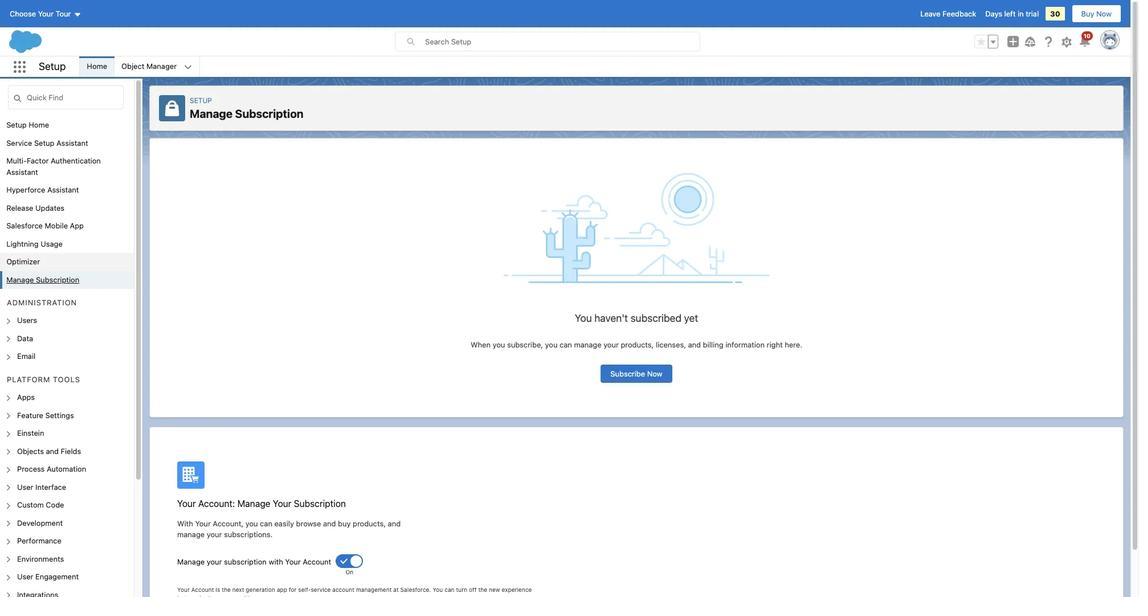 Task type: describe. For each thing, give the bounding box(es) containing it.
your inside popup button
[[38, 9, 54, 18]]

salesforce
[[6, 221, 43, 230]]

subscription inside the setup manage subscription
[[235, 107, 304, 120]]

object
[[121, 62, 144, 71]]

objects and fields
[[17, 447, 81, 456]]

user interface link
[[17, 482, 66, 493]]

when you subscribe, you can manage your products, licenses, and billing information right here.
[[471, 340, 803, 349]]

manage up the we
[[177, 557, 205, 566]]

performance link
[[17, 536, 62, 547]]

with your account, you can easily browse and buy products, and manage your subscriptions.
[[177, 519, 401, 539]]

2 vertical spatial subscription
[[294, 498, 346, 509]]

browse
[[296, 519, 321, 528]]

2 vertical spatial your
[[207, 557, 222, 566]]

10
[[1084, 32, 1091, 39]]

service setup assistant link
[[6, 138, 88, 149]]

hyperforce assistant
[[6, 185, 79, 194]]

with
[[269, 557, 283, 566]]

on
[[346, 569, 354, 575]]

turn
[[456, 586, 467, 593]]

we
[[188, 595, 196, 597]]

manage subscription
[[6, 275, 79, 284]]

lightning usage link
[[6, 239, 63, 250]]

choose
[[10, 9, 36, 18]]

engagement
[[35, 572, 79, 581]]

release
[[6, 203, 33, 212]]

service setup assistant
[[6, 138, 88, 147]]

when
[[471, 340, 491, 349]]

leave feedback link
[[921, 9, 977, 18]]

here.
[[785, 340, 803, 349]]

days
[[986, 9, 1003, 18]]

licenses,
[[656, 340, 686, 349]]

don't
[[197, 595, 212, 597]]

recommend
[[213, 595, 246, 597]]

buy now button
[[1072, 5, 1122, 23]]

leave feedback
[[921, 9, 977, 18]]

information
[[726, 340, 765, 349]]

setup for setup manage subscription
[[190, 96, 212, 105]]

is
[[216, 586, 220, 593]]

custom code link
[[17, 500, 64, 511]]

and left buy
[[323, 519, 336, 528]]

account:
[[198, 498, 235, 509]]

account
[[332, 586, 355, 593]]

in
[[1018, 9, 1024, 18]]

days left in trial
[[986, 9, 1039, 18]]

app
[[70, 221, 84, 230]]

products, inside the with your account, you can easily browse and buy products, and manage your subscriptions.
[[353, 519, 386, 528]]

account inside your account is the next generation app for self-service account management at salesforce. you can turn off the new experience but we don't recommend it.
[[191, 586, 214, 593]]

it.
[[248, 595, 253, 597]]

manage inside tree item
[[6, 275, 34, 284]]

left
[[1005, 9, 1016, 18]]

subscribe
[[611, 369, 645, 378]]

your inside the with your account, you can easily browse and buy products, and manage your subscriptions.
[[195, 519, 211, 528]]

setup manage subscription
[[190, 96, 304, 120]]

buy
[[338, 519, 351, 528]]

but
[[177, 595, 186, 597]]

app
[[277, 586, 287, 593]]

settings
[[45, 411, 74, 420]]

updates
[[35, 203, 64, 212]]

1 horizontal spatial you
[[575, 312, 592, 324]]

user engagement
[[17, 572, 79, 581]]

2 vertical spatial assistant
[[47, 185, 79, 194]]

einstein link
[[17, 428, 44, 439]]

custom code
[[17, 500, 64, 510]]

with
[[177, 519, 193, 528]]

subscription inside tree item
[[36, 275, 79, 284]]

tour
[[56, 9, 71, 18]]

next
[[232, 586, 244, 593]]

data link
[[17, 333, 33, 344]]

data
[[17, 334, 33, 343]]

0 vertical spatial your
[[604, 340, 619, 349]]

1 horizontal spatial manage
[[574, 340, 602, 349]]

can inside your account is the next generation app for self-service account management at salesforce. you can turn off the new experience but we don't recommend it.
[[445, 586, 455, 593]]

and left billing
[[688, 340, 701, 349]]

setup tree tree
[[0, 116, 134, 597]]

process automation
[[17, 465, 86, 474]]

users link
[[17, 315, 37, 326]]

custom
[[17, 500, 44, 510]]

off
[[469, 586, 477, 593]]

release updates
[[6, 203, 64, 212]]

1 horizontal spatial account
[[303, 557, 331, 566]]

code
[[46, 500, 64, 510]]

home link
[[80, 56, 114, 77]]

choose your tour
[[10, 9, 71, 18]]

setup home
[[6, 120, 49, 129]]

setup link
[[190, 96, 212, 105]]

email link
[[17, 351, 36, 362]]

setup for setup
[[39, 60, 66, 72]]

your up the "easily"
[[273, 498, 292, 509]]

setup for setup home
[[6, 120, 27, 129]]

multi-factor authentication assistant
[[6, 156, 101, 176]]

performance
[[17, 536, 62, 546]]

your right with
[[285, 557, 301, 566]]

feature settings
[[17, 411, 74, 420]]

can for manage
[[560, 340, 572, 349]]

now for buy now
[[1097, 9, 1112, 18]]

optimizer tree item
[[0, 253, 134, 271]]

subscribed
[[631, 312, 682, 324]]

optimizer link
[[6, 257, 40, 268]]

hyperforce assistant link
[[6, 185, 79, 196]]

you for with your account, you can easily browse and buy products, and manage your subscriptions.
[[246, 519, 258, 528]]

experience
[[502, 586, 532, 593]]

account,
[[213, 519, 243, 528]]

your inside the with your account, you can easily browse and buy products, and manage your subscriptions.
[[207, 530, 222, 539]]



Task type: vqa. For each thing, say whether or not it's contained in the screenshot.
Choose
yes



Task type: locate. For each thing, give the bounding box(es) containing it.
billing
[[703, 340, 724, 349]]

you right when
[[493, 340, 505, 349]]

assistant up authentication
[[56, 138, 88, 147]]

you up subscriptions.
[[246, 519, 258, 528]]

user down environments link on the bottom left of the page
[[17, 572, 33, 581]]

1 vertical spatial manage
[[177, 530, 205, 539]]

at
[[393, 586, 399, 593]]

1 vertical spatial products,
[[353, 519, 386, 528]]

generation
[[246, 586, 275, 593]]

manage down the optimizer "link"
[[6, 275, 34, 284]]

your down account,
[[207, 530, 222, 539]]

environments
[[17, 554, 64, 563]]

0 vertical spatial home
[[87, 62, 107, 71]]

0 horizontal spatial you
[[433, 586, 443, 593]]

0 horizontal spatial you
[[246, 519, 258, 528]]

Search Setup text field
[[425, 32, 700, 51]]

now for subscribe now
[[647, 369, 663, 378]]

1 the from the left
[[222, 586, 231, 593]]

salesforce mobile app
[[6, 221, 84, 230]]

user for user engagement
[[17, 572, 33, 581]]

account up don't
[[191, 586, 214, 593]]

your up but
[[177, 586, 190, 593]]

development link
[[17, 518, 63, 529]]

1 vertical spatial you
[[433, 586, 443, 593]]

0 horizontal spatial home
[[29, 120, 49, 129]]

platform
[[7, 375, 50, 384]]

platform tools
[[7, 375, 80, 384]]

account up service
[[303, 557, 331, 566]]

subscribe,
[[507, 340, 543, 349]]

you
[[493, 340, 505, 349], [545, 340, 558, 349], [246, 519, 258, 528]]

your left tour
[[38, 9, 54, 18]]

group
[[975, 35, 999, 48]]

assistant down multi-
[[6, 167, 38, 176]]

Quick Find search field
[[8, 86, 124, 109]]

you inside the with your account, you can easily browse and buy products, and manage your subscriptions.
[[246, 519, 258, 528]]

home up service setup assistant
[[29, 120, 49, 129]]

2 the from the left
[[478, 586, 487, 593]]

the
[[222, 586, 231, 593], [478, 586, 487, 593]]

you inside your account is the next generation app for self-service account management at salesforce. you can turn off the new experience but we don't recommend it.
[[433, 586, 443, 593]]

manage down the haven't
[[574, 340, 602, 349]]

0 vertical spatial now
[[1097, 9, 1112, 18]]

new
[[489, 586, 500, 593]]

administration
[[7, 298, 77, 307]]

you right "salesforce."
[[433, 586, 443, 593]]

feature settings link
[[17, 410, 74, 421]]

assistant inside multi-factor authentication assistant
[[6, 167, 38, 176]]

subscription
[[224, 557, 267, 566]]

buy now
[[1082, 9, 1112, 18]]

salesforce mobile app link
[[6, 221, 84, 232]]

apps
[[17, 393, 35, 402]]

hyperforce
[[6, 185, 45, 194]]

products,
[[621, 340, 654, 349], [353, 519, 386, 528]]

interface
[[35, 483, 66, 492]]

can left turn at bottom
[[445, 586, 455, 593]]

now right buy
[[1097, 9, 1112, 18]]

subscriptions.
[[224, 530, 273, 539]]

process automation link
[[17, 464, 86, 475]]

0 horizontal spatial now
[[647, 369, 663, 378]]

objects and fields link
[[17, 446, 81, 457]]

0 horizontal spatial manage
[[177, 530, 205, 539]]

1 user from the top
[[17, 483, 33, 492]]

0 vertical spatial assistant
[[56, 138, 88, 147]]

users
[[17, 316, 37, 325]]

mobile
[[45, 221, 68, 230]]

and inside setup tree tree
[[46, 447, 59, 456]]

home left the object
[[87, 62, 107, 71]]

1 vertical spatial home
[[29, 120, 49, 129]]

development
[[17, 518, 63, 528]]

manage
[[190, 107, 233, 120], [6, 275, 34, 284], [237, 498, 271, 509], [177, 557, 205, 566]]

1 vertical spatial subscription
[[36, 275, 79, 284]]

setup inside the setup manage subscription
[[190, 96, 212, 105]]

0 vertical spatial subscription
[[235, 107, 304, 120]]

1 vertical spatial can
[[260, 519, 272, 528]]

2 user from the top
[[17, 572, 33, 581]]

user for user interface
[[17, 483, 33, 492]]

user engagement link
[[17, 572, 79, 583]]

email
[[17, 352, 36, 361]]

0 horizontal spatial products,
[[353, 519, 386, 528]]

multi-factor authentication assistant link
[[6, 156, 134, 178]]

your up is
[[207, 557, 222, 566]]

user up 'custom' at the left bottom of page
[[17, 483, 33, 492]]

you right subscribe,
[[545, 340, 558, 349]]

tools
[[53, 375, 80, 384]]

you for when you subscribe, you can manage your products, licenses, and billing information right here.
[[545, 340, 558, 349]]

manage your subscription with your account
[[177, 557, 331, 566]]

1 vertical spatial now
[[647, 369, 663, 378]]

home
[[87, 62, 107, 71], [29, 120, 49, 129]]

your up "with"
[[177, 498, 196, 509]]

1 horizontal spatial now
[[1097, 9, 1112, 18]]

right
[[767, 340, 783, 349]]

can left the "easily"
[[260, 519, 272, 528]]

release updates link
[[6, 203, 64, 214]]

authentication
[[51, 156, 101, 165]]

0 vertical spatial account
[[303, 557, 331, 566]]

manage inside the with your account, you can easily browse and buy products, and manage your subscriptions.
[[177, 530, 205, 539]]

object manager link
[[115, 56, 184, 77]]

leave
[[921, 9, 941, 18]]

2 horizontal spatial can
[[560, 340, 572, 349]]

user interface
[[17, 483, 66, 492]]

einstein
[[17, 429, 44, 438]]

can right subscribe,
[[560, 340, 572, 349]]

usage
[[41, 239, 63, 248]]

1 horizontal spatial products,
[[621, 340, 654, 349]]

products, right buy
[[353, 519, 386, 528]]

0 vertical spatial user
[[17, 483, 33, 492]]

1 vertical spatial account
[[191, 586, 214, 593]]

your
[[604, 340, 619, 349], [207, 530, 222, 539], [207, 557, 222, 566]]

your down the haven't
[[604, 340, 619, 349]]

manage
[[574, 340, 602, 349], [177, 530, 205, 539]]

products, down you haven't subscribed yet
[[621, 340, 654, 349]]

home inside setup tree tree
[[29, 120, 49, 129]]

fields
[[61, 447, 81, 456]]

you haven't subscribed yet
[[575, 312, 698, 324]]

0 vertical spatial you
[[575, 312, 592, 324]]

your account: manage your subscription
[[177, 498, 346, 509]]

1 vertical spatial user
[[17, 572, 33, 581]]

0 horizontal spatial account
[[191, 586, 214, 593]]

you left the haven't
[[575, 312, 592, 324]]

self-
[[298, 586, 311, 593]]

management
[[356, 586, 392, 593]]

and right buy
[[388, 519, 401, 528]]

subscription
[[235, 107, 304, 120], [36, 275, 79, 284], [294, 498, 346, 509]]

your inside your account is the next generation app for self-service account management at salesforce. you can turn off the new experience but we don't recommend it.
[[177, 586, 190, 593]]

your
[[38, 9, 54, 18], [177, 498, 196, 509], [273, 498, 292, 509], [195, 519, 211, 528], [285, 557, 301, 566], [177, 586, 190, 593]]

setup home link
[[6, 120, 49, 131]]

can inside the with your account, you can easily browse and buy products, and manage your subscriptions.
[[260, 519, 272, 528]]

and up process automation
[[46, 447, 59, 456]]

user
[[17, 483, 33, 492], [17, 572, 33, 581]]

now
[[1097, 9, 1112, 18], [647, 369, 663, 378]]

10 button
[[1078, 31, 1093, 48]]

optimizer
[[6, 257, 40, 266]]

2 vertical spatial can
[[445, 586, 455, 593]]

lightning usage
[[6, 239, 63, 248]]

your right "with"
[[195, 519, 211, 528]]

manage down "with"
[[177, 530, 205, 539]]

1 horizontal spatial you
[[493, 340, 505, 349]]

manage up subscriptions.
[[237, 498, 271, 509]]

subscribe now button
[[601, 365, 672, 383]]

1 vertical spatial your
[[207, 530, 222, 539]]

0 vertical spatial manage
[[574, 340, 602, 349]]

now inside button
[[647, 369, 663, 378]]

process
[[17, 465, 45, 474]]

manage down setup link at the left of the page
[[190, 107, 233, 120]]

manage inside the setup manage subscription
[[190, 107, 233, 120]]

trial
[[1026, 9, 1039, 18]]

1 horizontal spatial the
[[478, 586, 487, 593]]

the right off in the bottom left of the page
[[478, 586, 487, 593]]

feature
[[17, 411, 43, 420]]

now right the subscribe
[[647, 369, 663, 378]]

manage subscription tree item
[[0, 271, 134, 289]]

account
[[303, 557, 331, 566], [191, 586, 214, 593]]

buy
[[1082, 9, 1095, 18]]

1 vertical spatial assistant
[[6, 167, 38, 176]]

2 horizontal spatial you
[[545, 340, 558, 349]]

1 horizontal spatial home
[[87, 62, 107, 71]]

assistant up updates on the top left of the page
[[47, 185, 79, 194]]

1 horizontal spatial can
[[445, 586, 455, 593]]

multi-
[[6, 156, 27, 165]]

0 vertical spatial can
[[560, 340, 572, 349]]

0 horizontal spatial can
[[260, 519, 272, 528]]

salesforce.
[[400, 586, 431, 593]]

can for easily
[[260, 519, 272, 528]]

now inside button
[[1097, 9, 1112, 18]]

the up recommend
[[222, 586, 231, 593]]

0 horizontal spatial the
[[222, 586, 231, 593]]

0 vertical spatial products,
[[621, 340, 654, 349]]



